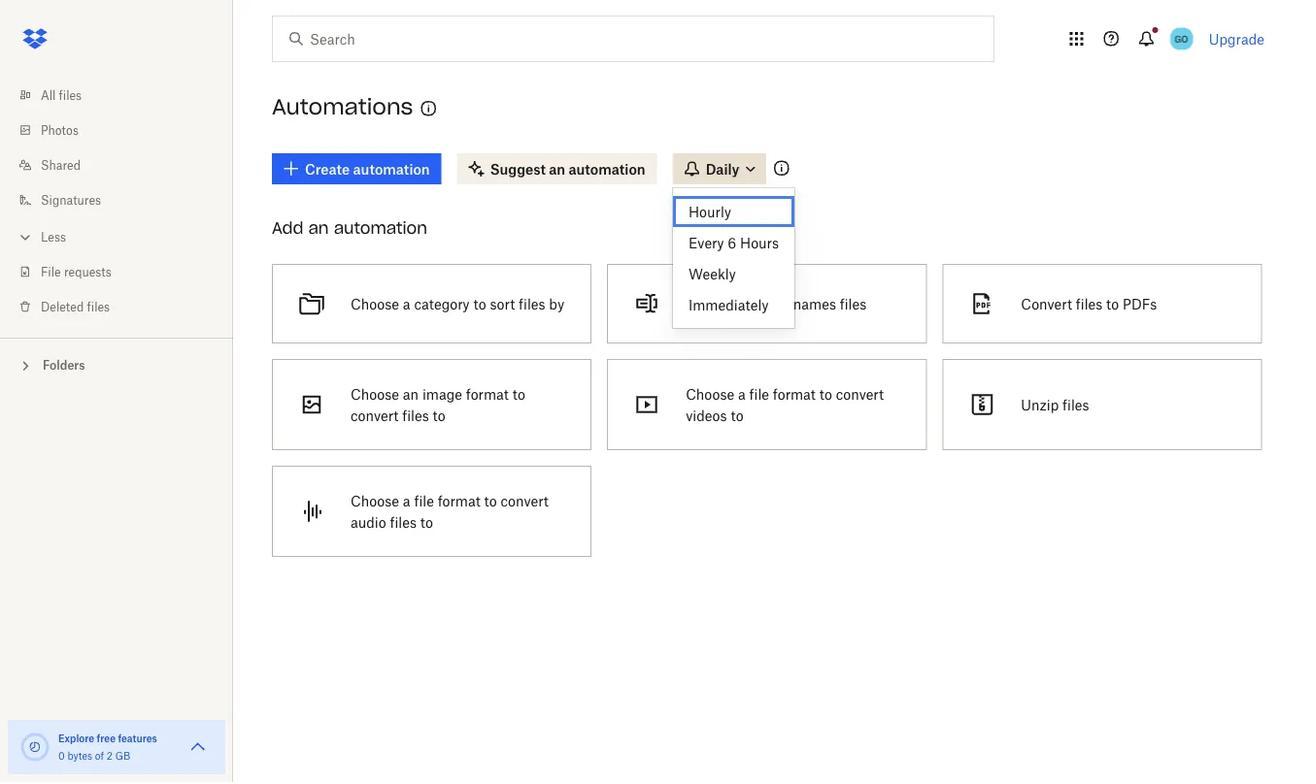 Task type: describe. For each thing, give the bounding box(es) containing it.
explore free features 0 bytes of 2 gb
[[58, 733, 157, 763]]

add an automation
[[272, 218, 427, 238]]

choose for choose an image format to convert files to
[[351, 386, 399, 403]]

choose a category to sort files by
[[351, 296, 565, 312]]

files right convert
[[1076, 296, 1103, 312]]

files right deleted
[[87, 300, 110, 314]]

all files
[[41, 88, 82, 102]]

a for choose a file format to convert audio files to
[[403, 493, 411, 510]]

choose a file format to convert videos to button
[[600, 352, 935, 459]]

2
[[107, 750, 113, 763]]

explore
[[58, 733, 94, 745]]

photos link
[[16, 113, 233, 148]]

convert
[[1021, 296, 1072, 312]]

file for files
[[414, 493, 434, 510]]

files right renames
[[840, 296, 867, 312]]

files right all
[[59, 88, 82, 102]]

requests
[[64, 265, 112, 279]]

set
[[686, 296, 708, 312]]

rule
[[723, 296, 748, 312]]

shared
[[41, 158, 81, 172]]

quota usage element
[[19, 732, 51, 764]]

a for choose a category to sort files by
[[403, 296, 411, 312]]

0
[[58, 750, 65, 763]]

convert for choose an image format to convert files to
[[351, 408, 399, 424]]

signatures
[[41, 193, 101, 207]]

of
[[95, 750, 104, 763]]

format for videos
[[773, 386, 816, 403]]

choose an image format to convert files to button
[[264, 352, 600, 459]]

file requests link
[[16, 255, 233, 289]]

files inside choose an image format to convert files to
[[402, 408, 429, 424]]

signatures link
[[16, 183, 233, 218]]

by
[[549, 296, 565, 312]]

hours
[[740, 235, 779, 251]]

choose a file format to convert audio files to button
[[264, 459, 600, 565]]

convert files to pdfs button
[[935, 256, 1270, 352]]

files left by
[[519, 296, 545, 312]]

add
[[272, 218, 303, 238]]

free
[[97, 733, 116, 745]]

automations
[[272, 94, 413, 121]]

file requests
[[41, 265, 112, 279]]

image
[[422, 386, 462, 403]]

choose for choose a category to sort files by
[[351, 296, 399, 312]]

unzip files button
[[935, 352, 1270, 459]]

gb
[[115, 750, 130, 763]]

convert for choose a file format to convert audio files to
[[501, 493, 549, 510]]

format for audio
[[438, 493, 481, 510]]

set a rule that renames files button
[[600, 256, 935, 352]]

less image
[[16, 228, 35, 247]]

bytes
[[67, 750, 92, 763]]

an for add
[[308, 218, 329, 238]]



Task type: vqa. For each thing, say whether or not it's contained in the screenshot.
Open information panel image
no



Task type: locate. For each thing, give the bounding box(es) containing it.
choose inside choose a file format to convert audio files to
[[351, 493, 399, 510]]

file for to
[[750, 386, 769, 403]]

deleted files
[[41, 300, 110, 314]]

upgrade link
[[1209, 31, 1265, 47]]

folders
[[43, 358, 85, 373]]

an for choose
[[403, 386, 419, 403]]

file
[[41, 265, 61, 279]]

upgrade
[[1209, 31, 1265, 47]]

choose up videos
[[686, 386, 735, 403]]

deleted files link
[[16, 289, 233, 324]]

format inside choose an image format to convert files to
[[466, 386, 509, 403]]

hourly
[[689, 204, 732, 220]]

1 vertical spatial convert
[[351, 408, 399, 424]]

renames
[[781, 296, 836, 312]]

unzip files
[[1021, 397, 1090, 413]]

1 horizontal spatial an
[[403, 386, 419, 403]]

0 horizontal spatial file
[[414, 493, 434, 510]]

an
[[308, 218, 329, 238], [403, 386, 419, 403]]

choose left 'image' on the left
[[351, 386, 399, 403]]

file down that
[[750, 386, 769, 403]]

choose for choose a file format to convert audio files to
[[351, 493, 399, 510]]

list
[[0, 66, 233, 338]]

a for choose a file format to convert videos to
[[738, 386, 746, 403]]

a
[[403, 296, 411, 312], [712, 296, 719, 312], [738, 386, 746, 403], [403, 493, 411, 510]]

format for files
[[466, 386, 509, 403]]

files right unzip
[[1063, 397, 1090, 413]]

1 horizontal spatial convert
[[501, 493, 549, 510]]

a inside the choose a file format to convert videos to
[[738, 386, 746, 403]]

category
[[414, 296, 470, 312]]

a for set a rule that renames files
[[712, 296, 719, 312]]

dropbox image
[[16, 19, 54, 58]]

all
[[41, 88, 56, 102]]

an right add
[[308, 218, 329, 238]]

format
[[466, 386, 509, 403], [773, 386, 816, 403], [438, 493, 481, 510]]

files inside button
[[1063, 397, 1090, 413]]

file down choose an image format to convert files to button
[[414, 493, 434, 510]]

weekly
[[689, 266, 736, 282]]

pdfs
[[1123, 296, 1157, 312]]

0 horizontal spatial an
[[308, 218, 329, 238]]

a inside choose a file format to convert audio files to
[[403, 493, 411, 510]]

add an automation main content
[[264, 140, 1311, 783]]

0 vertical spatial file
[[750, 386, 769, 403]]

every
[[689, 235, 724, 251]]

choose an image format to convert files to
[[351, 386, 525, 424]]

convert files to pdfs
[[1021, 296, 1157, 312]]

every 6 hours
[[689, 235, 779, 251]]

files
[[59, 88, 82, 102], [519, 296, 545, 312], [840, 296, 867, 312], [1076, 296, 1103, 312], [87, 300, 110, 314], [1063, 397, 1090, 413], [402, 408, 429, 424], [390, 514, 417, 531]]

choose inside the choose a file format to convert videos to
[[686, 386, 735, 403]]

convert
[[836, 386, 884, 403], [351, 408, 399, 424], [501, 493, 549, 510]]

file inside choose a file format to convert audio files to
[[414, 493, 434, 510]]

choose inside choose an image format to convert files to
[[351, 386, 399, 403]]

videos
[[686, 408, 727, 424]]

deleted
[[41, 300, 84, 314]]

convert inside the choose a file format to convert videos to
[[836, 386, 884, 403]]

1 vertical spatial file
[[414, 493, 434, 510]]

set a rule that renames files
[[686, 296, 867, 312]]

less
[[41, 230, 66, 244]]

features
[[118, 733, 157, 745]]

choose a category to sort files by button
[[264, 256, 600, 352]]

2 vertical spatial convert
[[501, 493, 549, 510]]

2 horizontal spatial convert
[[836, 386, 884, 403]]

photos
[[41, 123, 79, 137]]

files down 'image' on the left
[[402, 408, 429, 424]]

all files link
[[16, 78, 233, 113]]

to
[[474, 296, 486, 312], [1107, 296, 1119, 312], [513, 386, 525, 403], [820, 386, 832, 403], [433, 408, 446, 424], [731, 408, 744, 424], [484, 493, 497, 510], [420, 514, 433, 531]]

choose a file format to convert audio files to
[[351, 493, 549, 531]]

that
[[752, 296, 777, 312]]

0 horizontal spatial convert
[[351, 408, 399, 424]]

immediately
[[689, 297, 769, 313]]

0 vertical spatial convert
[[836, 386, 884, 403]]

format inside the choose a file format to convert videos to
[[773, 386, 816, 403]]

convert for choose a file format to convert videos to
[[836, 386, 884, 403]]

1 horizontal spatial file
[[750, 386, 769, 403]]

choose up the audio
[[351, 493, 399, 510]]

list containing all files
[[0, 66, 233, 338]]

sort
[[490, 296, 515, 312]]

convert inside choose a file format to convert audio files to
[[501, 493, 549, 510]]

choose left "category"
[[351, 296, 399, 312]]

format inside choose a file format to convert audio files to
[[438, 493, 481, 510]]

files inside choose a file format to convert audio files to
[[390, 514, 417, 531]]

file
[[750, 386, 769, 403], [414, 493, 434, 510]]

an inside choose an image format to convert files to
[[403, 386, 419, 403]]

1 vertical spatial an
[[403, 386, 419, 403]]

choose for choose a file format to convert videos to
[[686, 386, 735, 403]]

0 vertical spatial an
[[308, 218, 329, 238]]

unzip
[[1021, 397, 1059, 413]]

automation
[[334, 218, 427, 238]]

folders button
[[0, 351, 233, 379]]

choose a file format to convert videos to
[[686, 386, 884, 424]]

audio
[[351, 514, 386, 531]]

6
[[728, 235, 737, 251]]

file inside the choose a file format to convert videos to
[[750, 386, 769, 403]]

convert inside choose an image format to convert files to
[[351, 408, 399, 424]]

an left 'image' on the left
[[403, 386, 419, 403]]

shared link
[[16, 148, 233, 183]]

choose
[[351, 296, 399, 312], [351, 386, 399, 403], [686, 386, 735, 403], [351, 493, 399, 510]]

click to watch a demo video image
[[417, 97, 440, 120]]

files right the audio
[[390, 514, 417, 531]]



